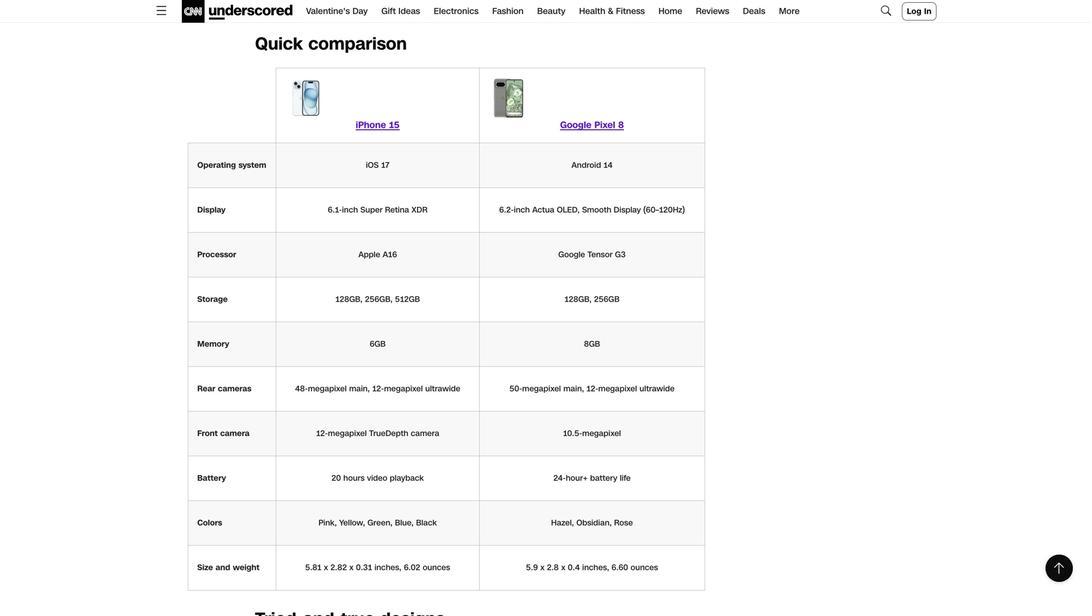 Task type: vqa. For each thing, say whether or not it's contained in the screenshot.


Task type: describe. For each thing, give the bounding box(es) containing it.
gift
[[382, 5, 396, 17]]

24-
[[554, 473, 566, 484]]

valentine's day
[[306, 5, 368, 17]]

operating system
[[197, 159, 267, 171]]

reviews link
[[696, 0, 730, 23]]

reviews
[[696, 5, 730, 17]]

2 display from the left
[[614, 204, 641, 216]]

operating
[[197, 159, 236, 171]]

green,
[[368, 518, 393, 529]]

android 14
[[572, 159, 613, 171]]

apple
[[359, 249, 380, 260]]

beauty
[[538, 5, 566, 17]]

128gb, 256gb, 512gb
[[336, 294, 420, 305]]

2 x from the left
[[349, 562, 354, 574]]

fashion
[[493, 5, 524, 17]]

rear cameras
[[197, 383, 252, 395]]

electronics link
[[434, 0, 479, 23]]

48-megapixel main, 12-megapixel ultrawide
[[295, 383, 461, 395]]

inches, for 6.02
[[375, 562, 402, 574]]

front
[[197, 428, 218, 439]]

main, for 48-
[[349, 383, 370, 395]]

fitness
[[616, 5, 645, 17]]

obsidian,
[[577, 518, 612, 529]]

pixel
[[595, 119, 616, 131]]

in
[[925, 6, 932, 17]]

hours
[[344, 473, 365, 484]]

24-hour+ battery life
[[554, 473, 631, 484]]

deals link
[[743, 0, 766, 23]]

0.4
[[568, 562, 580, 574]]

super
[[361, 204, 383, 216]]

a16
[[383, 249, 397, 260]]

video
[[367, 473, 388, 484]]

inch for 6.2-
[[514, 204, 530, 216]]

black
[[416, 518, 437, 529]]

12- for 48-
[[372, 383, 384, 395]]

50-
[[510, 383, 523, 395]]

6.2-
[[500, 204, 514, 216]]

life
[[620, 473, 631, 484]]

quick
[[255, 32, 303, 56]]

10.5-
[[563, 428, 583, 439]]

15
[[389, 119, 400, 131]]

17
[[381, 159, 390, 171]]

front camera
[[197, 428, 250, 439]]

3 x from the left
[[541, 562, 545, 574]]

2.8
[[547, 562, 559, 574]]

14
[[604, 159, 613, 171]]

google pixel 8 link
[[560, 119, 624, 131]]

pink,
[[319, 518, 337, 529]]

underscored image
[[182, 0, 293, 23]]

more link
[[780, 0, 800, 23]]

underscored link
[[182, 0, 293, 23]]

deals
[[743, 5, 766, 17]]

6.2-inch actua oled, smooth display (60–120hz)
[[500, 204, 685, 216]]

comparison
[[309, 32, 407, 56]]

cameras
[[218, 383, 252, 395]]

retina
[[385, 204, 409, 216]]

memory
[[197, 339, 229, 350]]

storage
[[197, 294, 228, 305]]

512gb
[[395, 294, 420, 305]]

(60–120hz)
[[644, 204, 685, 216]]

quick comparison
[[255, 32, 407, 56]]

hour+
[[566, 473, 588, 484]]

pink, yellow, green, blue, black
[[319, 518, 437, 529]]

inches, for 6.60
[[583, 562, 610, 574]]

iphone 15 blue square comparison card cnnu.jpg image
[[286, 77, 327, 119]]

iphone 15
[[356, 119, 400, 131]]

colors
[[197, 518, 222, 529]]

20 hours video playback
[[332, 473, 424, 484]]

128gb, for 128gb, 256gb
[[565, 294, 592, 305]]

5.9 x 2.8 x 0.4 inches, 6.60 ounces
[[526, 562, 659, 574]]

fashion link
[[493, 0, 524, 23]]

0.31
[[356, 562, 372, 574]]

ios 17
[[366, 159, 390, 171]]

0 horizontal spatial 12-
[[316, 428, 328, 439]]

home link
[[659, 0, 683, 23]]

ios
[[366, 159, 379, 171]]

home
[[659, 5, 683, 17]]

apple a16
[[359, 249, 397, 260]]

256gb
[[594, 294, 620, 305]]

open menu icon image
[[155, 4, 168, 17]]

ultrawide for 48-megapixel main, 12-megapixel ultrawide
[[425, 383, 461, 395]]

battery
[[591, 473, 618, 484]]

6.02
[[404, 562, 421, 574]]



Task type: locate. For each thing, give the bounding box(es) containing it.
8
[[619, 119, 624, 131]]

google for google pixel 8
[[560, 119, 592, 131]]

google
[[560, 119, 592, 131], [559, 249, 586, 260]]

google left tensor
[[559, 249, 586, 260]]

size and weight
[[197, 562, 260, 574]]

ounces right 6.02
[[423, 562, 450, 574]]

and
[[216, 562, 230, 574]]

&
[[608, 5, 614, 17]]

day
[[353, 5, 368, 17]]

5.81
[[305, 562, 322, 574]]

1 main, from the left
[[349, 383, 370, 395]]

display
[[197, 204, 226, 216], [614, 204, 641, 216]]

1 horizontal spatial 12-
[[372, 383, 384, 395]]

x left 2.8
[[541, 562, 545, 574]]

inches, right 0.31
[[375, 562, 402, 574]]

ounces for 5.81 x 2.82 x 0.31 inches, 6.02 ounces
[[423, 562, 450, 574]]

actua
[[533, 204, 555, 216]]

display down operating
[[197, 204, 226, 216]]

blue,
[[395, 518, 414, 529]]

128gb, left 256gb,
[[336, 294, 363, 305]]

1 horizontal spatial camera
[[411, 428, 440, 439]]

camera right truedepth
[[411, 428, 440, 439]]

megapixel for 48-megapixel main, 12-megapixel ultrawide
[[308, 383, 347, 395]]

log in
[[908, 6, 932, 17]]

gift ideas
[[382, 5, 420, 17]]

search icon image
[[880, 4, 894, 17]]

inches, right 0.4
[[583, 562, 610, 574]]

1 horizontal spatial inch
[[514, 204, 530, 216]]

ounces
[[423, 562, 450, 574], [631, 562, 659, 574]]

0 horizontal spatial 128gb,
[[336, 294, 363, 305]]

inch left actua
[[514, 204, 530, 216]]

50-megapixel main, 12-megapixel ultrawide
[[510, 383, 675, 395]]

inch left super in the top left of the page
[[342, 204, 358, 216]]

google left 'pixel'
[[560, 119, 592, 131]]

1 horizontal spatial 128gb,
[[565, 294, 592, 305]]

camera right front
[[220, 428, 250, 439]]

more
[[780, 5, 800, 17]]

0 horizontal spatial ultrawide
[[425, 383, 461, 395]]

1 horizontal spatial ultrawide
[[640, 383, 675, 395]]

main, down the 6gb on the bottom left of page
[[349, 383, 370, 395]]

gift ideas link
[[382, 0, 420, 23]]

2 main, from the left
[[564, 383, 584, 395]]

health & fitness
[[580, 5, 645, 17]]

1 horizontal spatial ounces
[[631, 562, 659, 574]]

megapixel for 10.5-megapixel
[[583, 428, 621, 439]]

5.9
[[526, 562, 538, 574]]

tensor
[[588, 249, 613, 260]]

0 horizontal spatial inches,
[[375, 562, 402, 574]]

iphone
[[356, 119, 386, 131]]

128gb, left 256gb
[[565, 294, 592, 305]]

ounces right 6.60
[[631, 562, 659, 574]]

x right 2.8
[[561, 562, 566, 574]]

ultrawide for 50-megapixel main, 12-megapixel ultrawide
[[640, 383, 675, 395]]

playback
[[390, 473, 424, 484]]

128gb,
[[336, 294, 363, 305], [565, 294, 592, 305]]

0 vertical spatial google
[[560, 119, 592, 131]]

oled,
[[557, 204, 580, 216]]

48-
[[295, 383, 308, 395]]

2 ultrawide from the left
[[640, 383, 675, 395]]

health & fitness link
[[580, 0, 645, 23]]

1 horizontal spatial display
[[614, 204, 641, 216]]

128gb, for 128gb, 256gb, 512gb
[[336, 294, 363, 305]]

2 ounces from the left
[[631, 562, 659, 574]]

camera
[[220, 428, 250, 439], [411, 428, 440, 439]]

2 camera from the left
[[411, 428, 440, 439]]

google pixel 8
[[560, 119, 624, 131]]

hazel,
[[552, 518, 574, 529]]

ounces for 5.9 x 2.8 x 0.4 inches, 6.60 ounces
[[631, 562, 659, 574]]

8gb
[[584, 339, 600, 350]]

6gb
[[370, 339, 386, 350]]

x left 0.31
[[349, 562, 354, 574]]

log in link
[[903, 2, 937, 20]]

megapixel
[[308, 383, 347, 395], [384, 383, 423, 395], [523, 383, 561, 395], [599, 383, 638, 395], [328, 428, 367, 439], [583, 428, 621, 439]]

12-megapixel truedepth camera
[[316, 428, 440, 439]]

4 x from the left
[[561, 562, 566, 574]]

electronics
[[434, 5, 479, 17]]

0 horizontal spatial camera
[[220, 428, 250, 439]]

1 vertical spatial google
[[559, 249, 586, 260]]

2 128gb, from the left
[[565, 294, 592, 305]]

12- for 50-
[[587, 383, 599, 395]]

1 horizontal spatial main,
[[564, 383, 584, 395]]

1 ounces from the left
[[423, 562, 450, 574]]

6.1-
[[328, 204, 342, 216]]

6.60
[[612, 562, 629, 574]]

1 128gb, from the left
[[336, 294, 363, 305]]

display right smooth
[[614, 204, 641, 216]]

6.1-inch super retina xdr
[[328, 204, 428, 216]]

smooth
[[582, 204, 612, 216]]

inch for 6.1-
[[342, 204, 358, 216]]

1 camera from the left
[[220, 428, 250, 439]]

0 horizontal spatial inch
[[342, 204, 358, 216]]

megapixel for 12-megapixel truedepth camera
[[328, 428, 367, 439]]

xdr
[[412, 204, 428, 216]]

12-
[[372, 383, 384, 395], [587, 383, 599, 395], [316, 428, 328, 439]]

0 horizontal spatial main,
[[349, 383, 370, 395]]

256gb,
[[365, 294, 393, 305]]

1 x from the left
[[324, 562, 328, 574]]

ideas
[[399, 5, 420, 17]]

20
[[332, 473, 341, 484]]

iphone 15 link
[[356, 119, 400, 131]]

yellow,
[[339, 518, 365, 529]]

system
[[239, 159, 267, 171]]

valentine's
[[306, 5, 350, 17]]

valentine's day link
[[306, 0, 368, 23]]

main, up the 10.5-
[[564, 383, 584, 395]]

x
[[324, 562, 328, 574], [349, 562, 354, 574], [541, 562, 545, 574], [561, 562, 566, 574]]

main, for 50-
[[564, 383, 584, 395]]

google for google tensor g3
[[559, 249, 586, 260]]

0 horizontal spatial ounces
[[423, 562, 450, 574]]

2.82
[[331, 562, 347, 574]]

x right 5.81
[[324, 562, 328, 574]]

5.81 x 2.82 x 0.31 inches, 6.02 ounces
[[305, 562, 450, 574]]

processor
[[197, 249, 236, 260]]

0 horizontal spatial display
[[197, 204, 226, 216]]

size
[[197, 562, 213, 574]]

1 inch from the left
[[342, 204, 358, 216]]

megapixel for 50-megapixel main, 12-megapixel ultrawide
[[523, 383, 561, 395]]

1 horizontal spatial inches,
[[583, 562, 610, 574]]

1 display from the left
[[197, 204, 226, 216]]

1 ultrawide from the left
[[425, 383, 461, 395]]

2 inch from the left
[[514, 204, 530, 216]]

1 inches, from the left
[[375, 562, 402, 574]]

128gb, 256gb
[[565, 294, 620, 305]]

10.5-megapixel
[[563, 428, 621, 439]]

2 inches, from the left
[[583, 562, 610, 574]]

rear
[[197, 383, 215, 395]]

2 horizontal spatial 12-
[[587, 383, 599, 395]]

truedepth
[[369, 428, 409, 439]]

log
[[908, 6, 922, 17]]

google pixel 8 square comparison card cnnu.jpg image
[[489, 77, 530, 119]]

google tensor g3
[[559, 249, 626, 260]]



